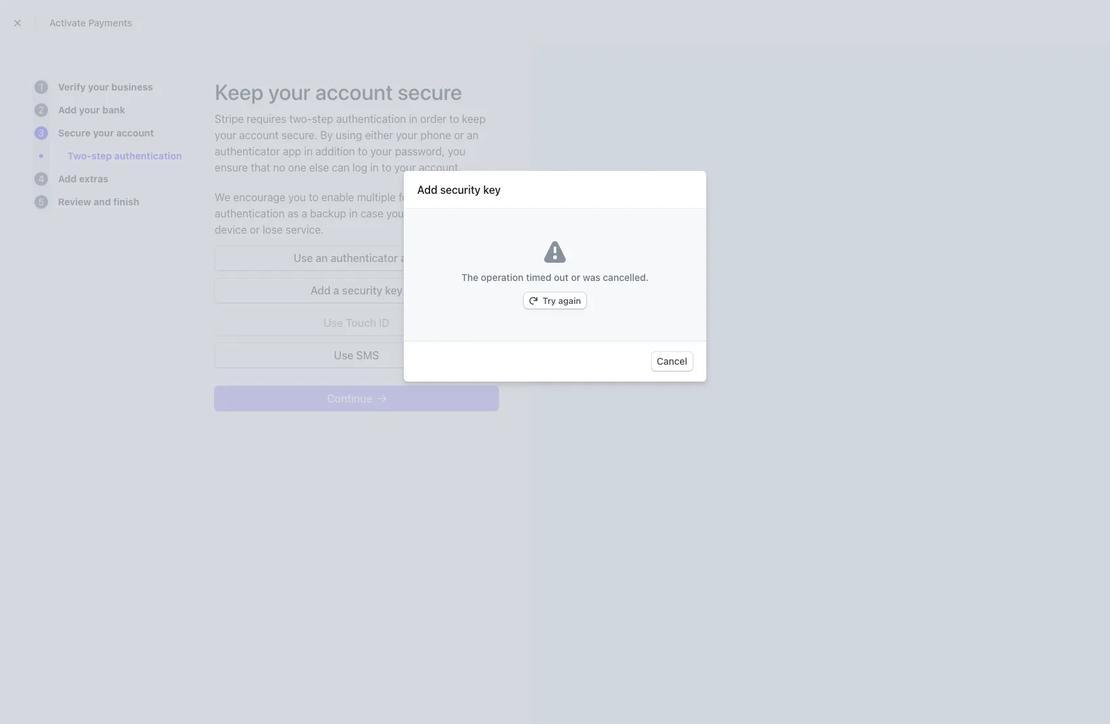 Task type: locate. For each thing, give the bounding box(es) containing it.
4
[[38, 173, 44, 184]]

use inside "button"
[[324, 317, 343, 329]]

two- inside the stripe requires two-step authentication in order to keep your account secure. by using either your phone or an authenticator app in addition to your password, you ensure that no one else can log in to your account.
[[289, 113, 312, 125]]

step up by
[[312, 113, 333, 125]]

authentication down the secure your account link
[[114, 150, 182, 161]]

1 vertical spatial use
[[324, 317, 343, 329]]

1 horizontal spatial account
[[239, 129, 279, 141]]

lose
[[407, 207, 427, 220], [263, 224, 283, 236]]

use sms button
[[215, 343, 499, 367]]

1 vertical spatial you
[[288, 191, 306, 203]]

1 horizontal spatial an
[[467, 129, 479, 141]]

1 vertical spatial key
[[385, 284, 403, 297]]

account inside the stripe requires two-step authentication in order to keep your account secure. by using either your phone or an authenticator app in addition to your password, you ensure that no one else can log in to your account.
[[239, 129, 279, 141]]

an down service. at the left top of page
[[316, 252, 328, 264]]

account
[[315, 79, 393, 105], [116, 127, 154, 138], [239, 129, 279, 141]]

0 vertical spatial security
[[440, 184, 481, 196]]

key up id
[[385, 284, 403, 297]]

add inside button
[[311, 284, 331, 297]]

2 horizontal spatial you
[[448, 145, 466, 157]]

0 horizontal spatial account
[[116, 127, 154, 138]]

we encourage you to enable multiple forms of two-step authentication as a backup in case you lose your mobile device or lose service.
[[215, 191, 487, 236]]

2 horizontal spatial authentication
[[336, 113, 406, 125]]

0 vertical spatial app
[[283, 145, 301, 157]]

0 horizontal spatial key
[[385, 284, 403, 297]]

2 horizontal spatial or
[[571, 272, 581, 283]]

use inside "button"
[[334, 349, 354, 361]]

add down "verify"
[[58, 104, 77, 116]]

0 horizontal spatial a
[[302, 207, 307, 220]]

1 vertical spatial or
[[250, 224, 260, 236]]

add your bank
[[58, 104, 125, 116]]

svg image inside 'try again' button
[[529, 297, 537, 305]]

add security key
[[417, 184, 501, 196]]

0 vertical spatial use
[[294, 252, 313, 264]]

1 vertical spatial lose
[[263, 224, 283, 236]]

app
[[283, 145, 301, 157], [401, 252, 420, 264]]

authentication
[[336, 113, 406, 125], [114, 150, 182, 161], [215, 207, 285, 220]]

in left order
[[409, 113, 418, 125]]

use inside button
[[294, 252, 313, 264]]

0 vertical spatial you
[[448, 145, 466, 157]]

svg image inside continue 'button'
[[378, 395, 386, 403]]

your up requires
[[268, 79, 311, 105]]

1 horizontal spatial a
[[334, 284, 339, 297]]

or down keep
[[454, 129, 464, 141]]

in left the case
[[349, 207, 358, 220]]

timed
[[526, 272, 552, 283]]

2 vertical spatial authentication
[[215, 207, 285, 220]]

1 horizontal spatial authenticator
[[331, 252, 398, 264]]

you right the case
[[386, 207, 404, 220]]

1 vertical spatial step
[[91, 150, 112, 161]]

add down use an authenticator app
[[311, 284, 331, 297]]

2 horizontal spatial account
[[315, 79, 393, 105]]

password,
[[395, 145, 445, 157]]

a right the as
[[302, 207, 307, 220]]

review and finish
[[58, 196, 139, 207]]

svg image right 'continue'
[[378, 395, 386, 403]]

to
[[450, 113, 459, 125], [358, 145, 368, 157], [382, 161, 392, 174], [309, 191, 319, 203]]

1 horizontal spatial step
[[312, 113, 333, 125]]

in down secure.
[[304, 145, 313, 157]]

2
[[38, 104, 44, 116]]

two-
[[289, 113, 312, 125], [443, 191, 465, 203]]

svg image
[[529, 297, 537, 305], [378, 395, 386, 403]]

authentication inside we encourage you to enable multiple forms of two-step authentication as a backup in case you lose your mobile device or lose service.
[[215, 207, 285, 220]]

step
[[312, 113, 333, 125], [91, 150, 112, 161], [465, 191, 487, 203]]

stripe
[[215, 113, 244, 125]]

key up mobile
[[484, 184, 501, 196]]

use an authenticator app button
[[215, 246, 499, 270]]

operation
[[481, 272, 524, 283]]

add
[[58, 104, 77, 116], [58, 173, 77, 184], [417, 184, 438, 196], [311, 284, 331, 297]]

1 vertical spatial svg image
[[378, 395, 386, 403]]

service.
[[286, 224, 324, 236]]

1 vertical spatial two-
[[443, 191, 465, 203]]

your inside the verify your business link
[[88, 81, 109, 93]]

continue
[[327, 392, 373, 405]]

1 vertical spatial a
[[334, 284, 339, 297]]

1 vertical spatial security
[[342, 284, 383, 297]]

you inside the stripe requires two-step authentication in order to keep your account secure. by using either your phone or an authenticator app in addition to your password, you ensure that no one else can log in to your account.
[[448, 145, 466, 157]]

authenticator up add a security key button
[[331, 252, 398, 264]]

your inside add your bank link
[[79, 104, 100, 116]]

use
[[294, 252, 313, 264], [324, 317, 343, 329], [334, 349, 354, 361]]

authenticator
[[215, 145, 280, 157], [331, 252, 398, 264]]

or right out at top
[[571, 272, 581, 283]]

backup
[[310, 207, 346, 220]]

verify your business
[[58, 81, 153, 93]]

1 horizontal spatial you
[[386, 207, 404, 220]]

your left bank
[[79, 104, 100, 116]]

0 horizontal spatial two-
[[289, 113, 312, 125]]

cancelled.
[[603, 272, 649, 283]]

1 horizontal spatial security
[[440, 184, 481, 196]]

1 vertical spatial authenticator
[[331, 252, 398, 264]]

step up mobile
[[465, 191, 487, 203]]

an inside the stripe requires two-step authentication in order to keep your account secure. by using either your phone or an authenticator app in addition to your password, you ensure that no one else can log in to your account.
[[467, 129, 479, 141]]

1 vertical spatial app
[[401, 252, 420, 264]]

0 horizontal spatial or
[[250, 224, 260, 236]]

add for add extras
[[58, 173, 77, 184]]

log
[[353, 161, 368, 174]]

step down the secure your account link
[[91, 150, 112, 161]]

svg image left try
[[529, 297, 537, 305]]

use down service. at the left top of page
[[294, 252, 313, 264]]

0 vertical spatial authentication
[[336, 113, 406, 125]]

your
[[268, 79, 311, 105], [88, 81, 109, 93], [79, 104, 100, 116], [93, 127, 114, 138], [215, 129, 236, 141], [396, 129, 418, 141], [371, 145, 392, 157], [394, 161, 416, 174], [430, 207, 452, 220]]

cancel
[[657, 356, 688, 367]]

use touch id
[[324, 317, 390, 329]]

two- up secure.
[[289, 113, 312, 125]]

0 horizontal spatial app
[[283, 145, 301, 157]]

0 vertical spatial or
[[454, 129, 464, 141]]

an down keep
[[467, 129, 479, 141]]

add your bank link
[[58, 103, 125, 117]]

step inside the stripe requires two-step authentication in order to keep your account secure. by using either your phone or an authenticator app in addition to your password, you ensure that no one else can log in to your account.
[[312, 113, 333, 125]]

your down bank
[[93, 127, 114, 138]]

1 horizontal spatial app
[[401, 252, 420, 264]]

sms
[[356, 349, 379, 361]]

app down forms
[[401, 252, 420, 264]]

review and finish link
[[58, 195, 139, 209]]

you up the 'account.'
[[448, 145, 466, 157]]

1 horizontal spatial key
[[484, 184, 501, 196]]

key
[[484, 184, 501, 196], [385, 284, 403, 297]]

else
[[309, 161, 329, 174]]

authentication down encourage
[[215, 207, 285, 220]]

ensure
[[215, 161, 248, 174]]

2 horizontal spatial step
[[465, 191, 487, 203]]

as
[[288, 207, 299, 220]]

cancel button
[[652, 352, 693, 371]]

verify your business link
[[58, 80, 153, 94]]

2 vertical spatial use
[[334, 349, 354, 361]]

that
[[251, 161, 270, 174]]

mobile
[[454, 207, 487, 220]]

2 vertical spatial step
[[465, 191, 487, 203]]

authentication up either
[[336, 113, 406, 125]]

0 horizontal spatial step
[[91, 150, 112, 161]]

again
[[559, 295, 581, 306]]

you
[[448, 145, 466, 157], [288, 191, 306, 203], [386, 207, 404, 220]]

use left touch
[[324, 317, 343, 329]]

two- right the of
[[443, 191, 465, 203]]

security inside button
[[342, 284, 383, 297]]

lose left service. at the left top of page
[[263, 224, 283, 236]]

add extras
[[58, 173, 108, 184]]

1 horizontal spatial two-
[[443, 191, 465, 203]]

0 vertical spatial authenticator
[[215, 145, 280, 157]]

use left sms
[[334, 349, 354, 361]]

multiple
[[357, 191, 396, 203]]

your down the of
[[430, 207, 452, 220]]

0 vertical spatial a
[[302, 207, 307, 220]]

add for add your bank
[[58, 104, 77, 116]]

0 vertical spatial two-
[[289, 113, 312, 125]]

lose down forms
[[407, 207, 427, 220]]

a
[[302, 207, 307, 220], [334, 284, 339, 297]]

0 horizontal spatial authenticator
[[215, 145, 280, 157]]

0 horizontal spatial you
[[288, 191, 306, 203]]

a down use an authenticator app
[[334, 284, 339, 297]]

account down requires
[[239, 129, 279, 141]]

account up using
[[315, 79, 393, 105]]

add a security key button
[[215, 278, 499, 303]]

addition
[[316, 145, 355, 157]]

in
[[409, 113, 418, 125], [304, 145, 313, 157], [370, 161, 379, 174], [349, 207, 358, 220]]

0 vertical spatial an
[[467, 129, 479, 141]]

authenticator up that
[[215, 145, 280, 157]]

two-step authentication
[[68, 150, 182, 161]]

your up add your bank
[[88, 81, 109, 93]]

0 horizontal spatial svg image
[[378, 395, 386, 403]]

1 horizontal spatial svg image
[[529, 297, 537, 305]]

0 vertical spatial svg image
[[529, 297, 537, 305]]

security up mobile
[[440, 184, 481, 196]]

add for add a security key
[[311, 284, 331, 297]]

continue button
[[215, 386, 499, 411]]

app up one
[[283, 145, 301, 157]]

review
[[58, 196, 91, 207]]

1 horizontal spatial or
[[454, 129, 464, 141]]

1 horizontal spatial lose
[[407, 207, 427, 220]]

0 horizontal spatial lose
[[263, 224, 283, 236]]

1 vertical spatial authentication
[[114, 150, 182, 161]]

0 vertical spatial key
[[484, 184, 501, 196]]

add up review
[[58, 173, 77, 184]]

your down password,
[[394, 161, 416, 174]]

no
[[273, 161, 285, 174]]

security
[[440, 184, 481, 196], [342, 284, 383, 297]]

or right "device"
[[250, 224, 260, 236]]

you up the as
[[288, 191, 306, 203]]

1 vertical spatial an
[[316, 252, 328, 264]]

1 horizontal spatial authentication
[[215, 207, 285, 220]]

0 vertical spatial step
[[312, 113, 333, 125]]

out
[[554, 272, 569, 283]]

add down the 'account.'
[[417, 184, 438, 196]]

activate
[[49, 17, 86, 28]]

security up touch
[[342, 284, 383, 297]]

or inside we encourage you to enable multiple forms of two-step authentication as a backup in case you lose your mobile device or lose service.
[[250, 224, 260, 236]]

use for use touch id
[[324, 317, 343, 329]]

0 horizontal spatial an
[[316, 252, 328, 264]]

try again
[[543, 295, 581, 306]]

app inside the stripe requires two-step authentication in order to keep your account secure. by using either your phone or an authenticator app in addition to your password, you ensure that no one else can log in to your account.
[[283, 145, 301, 157]]

account up two-step authentication
[[116, 127, 154, 138]]

to up backup
[[309, 191, 319, 203]]

secure.
[[282, 129, 318, 141]]

0 horizontal spatial security
[[342, 284, 383, 297]]



Task type: describe. For each thing, give the bounding box(es) containing it.
enable
[[322, 191, 354, 203]]

use sms
[[334, 349, 379, 361]]

keep
[[462, 113, 486, 125]]

finish
[[113, 196, 139, 207]]

can
[[332, 161, 350, 174]]

the operation timed out or was cancelled.
[[462, 272, 649, 283]]

using
[[336, 129, 362, 141]]

2 vertical spatial or
[[571, 272, 581, 283]]

svg image for try again
[[529, 297, 537, 305]]

device
[[215, 224, 247, 236]]

try again button
[[524, 293, 587, 309]]

svg image for continue
[[378, 395, 386, 403]]

a inside we encourage you to enable multiple forms of two-step authentication as a backup in case you lose your mobile device or lose service.
[[302, 207, 307, 220]]

your inside the secure your account link
[[93, 127, 114, 138]]

of
[[430, 191, 440, 203]]

verify
[[58, 81, 86, 93]]

either
[[365, 129, 393, 141]]

add for add security key
[[417, 184, 438, 196]]

your up password,
[[396, 129, 418, 141]]

to left keep
[[450, 113, 459, 125]]

and
[[94, 196, 111, 207]]

step inside we encourage you to enable multiple forms of two-step authentication as a backup in case you lose your mobile device or lose service.
[[465, 191, 487, 203]]

we
[[215, 191, 231, 203]]

case
[[361, 207, 384, 220]]

secure
[[398, 79, 462, 105]]

order
[[421, 113, 447, 125]]

id
[[379, 317, 390, 329]]

forms
[[399, 191, 427, 203]]

2 vertical spatial you
[[386, 207, 404, 220]]

in inside we encourage you to enable multiple forms of two-step authentication as a backup in case you lose your mobile device or lose service.
[[349, 207, 358, 220]]

requires
[[247, 113, 287, 125]]

or inside the stripe requires two-step authentication in order to keep your account secure. by using either your phone or an authenticator app in addition to your password, you ensure that no one else can log in to your account.
[[454, 129, 464, 141]]

to up log
[[358, 145, 368, 157]]

account for keep
[[315, 79, 393, 105]]

to right log
[[382, 161, 392, 174]]

use an authenticator app
[[294, 252, 420, 264]]

to inside we encourage you to enable multiple forms of two-step authentication as a backup in case you lose your mobile device or lose service.
[[309, 191, 319, 203]]

two-step authentication link
[[68, 149, 182, 163]]

the
[[462, 272, 479, 283]]

5
[[38, 196, 44, 207]]

your down either
[[371, 145, 392, 157]]

keep your account secure
[[215, 79, 462, 105]]

your inside we encourage you to enable multiple forms of two-step authentication as a backup in case you lose your mobile device or lose service.
[[430, 207, 452, 220]]

a inside button
[[334, 284, 339, 297]]

secure
[[58, 127, 91, 138]]

your down 'stripe'
[[215, 129, 236, 141]]

secure your account link
[[58, 126, 154, 140]]

bank
[[102, 104, 125, 116]]

account for secure
[[116, 127, 154, 138]]

3
[[38, 127, 44, 138]]

two-
[[68, 150, 91, 161]]

payments
[[88, 17, 132, 28]]

business
[[111, 81, 153, 93]]

secure your account
[[58, 127, 154, 138]]

add a security key
[[311, 284, 403, 297]]

phone
[[421, 129, 451, 141]]

0 horizontal spatial authentication
[[114, 150, 182, 161]]

one
[[288, 161, 306, 174]]

use for use sms
[[334, 349, 354, 361]]

1
[[39, 81, 43, 93]]

key inside button
[[385, 284, 403, 297]]

extras
[[79, 173, 108, 184]]

in right log
[[370, 161, 379, 174]]

add extras link
[[58, 172, 108, 186]]

an inside the use an authenticator app button
[[316, 252, 328, 264]]

two- inside we encourage you to enable multiple forms of two-step authentication as a backup in case you lose your mobile device or lose service.
[[443, 191, 465, 203]]

touch
[[346, 317, 376, 329]]

account.
[[419, 161, 461, 174]]

encourage
[[233, 191, 285, 203]]

app inside button
[[401, 252, 420, 264]]

authenticator inside the stripe requires two-step authentication in order to keep your account secure. by using either your phone or an authenticator app in addition to your password, you ensure that no one else can log in to your account.
[[215, 145, 280, 157]]

use for use an authenticator app
[[294, 252, 313, 264]]

was
[[583, 272, 601, 283]]

stripe requires two-step authentication in order to keep your account secure. by using either your phone or an authenticator app in addition to your password, you ensure that no one else can log in to your account.
[[215, 113, 486, 174]]

authentication inside the stripe requires two-step authentication in order to keep your account secure. by using either your phone or an authenticator app in addition to your password, you ensure that no one else can log in to your account.
[[336, 113, 406, 125]]

0 vertical spatial lose
[[407, 207, 427, 220]]

use touch id button
[[215, 311, 499, 335]]

try
[[543, 295, 556, 306]]

authenticator inside button
[[331, 252, 398, 264]]

by
[[320, 129, 333, 141]]

keep
[[215, 79, 264, 105]]

activate payments
[[49, 17, 132, 28]]



Task type: vqa. For each thing, say whether or not it's contained in the screenshot.


